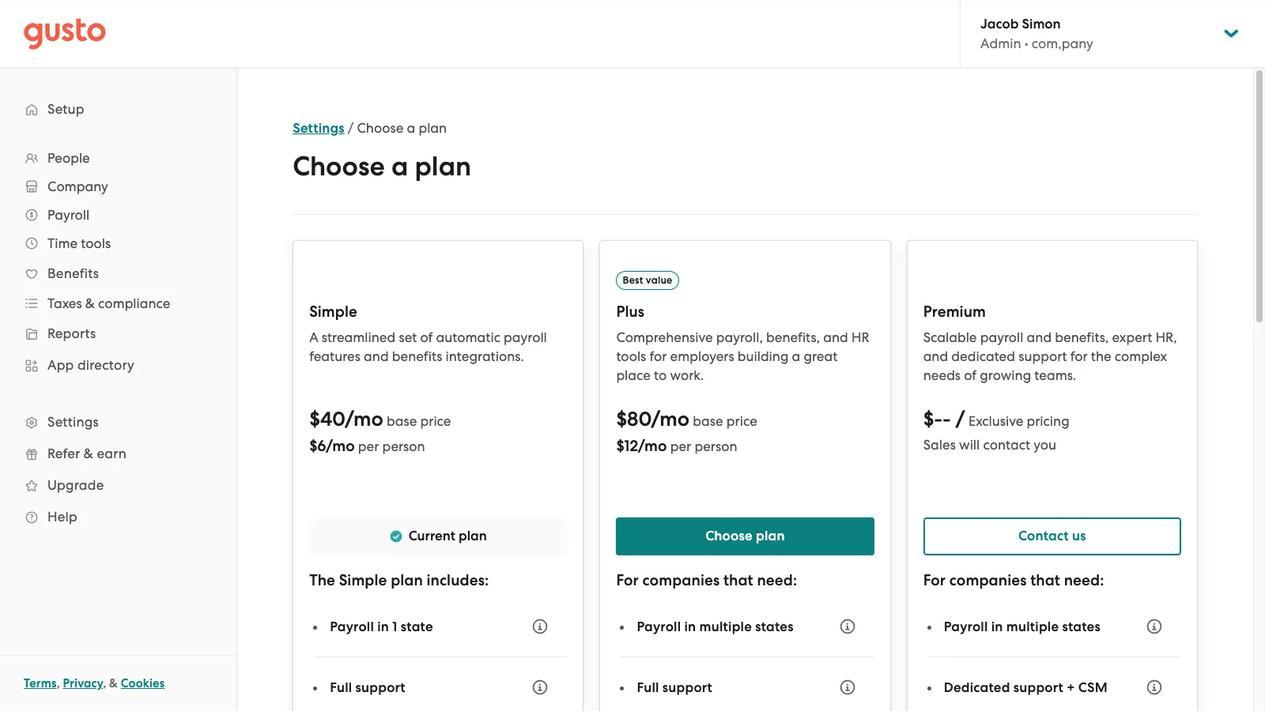 Task type: locate. For each thing, give the bounding box(es) containing it.
payroll
[[47, 207, 90, 223], [330, 619, 374, 635], [637, 619, 681, 635], [944, 619, 988, 635]]

multiple
[[699, 619, 752, 635], [1006, 619, 1059, 635]]

1 for from the left
[[650, 349, 667, 364]]

needs
[[923, 368, 961, 383]]

1 full support from the left
[[330, 680, 405, 696]]

great
[[804, 349, 838, 364]]

refer & earn
[[47, 446, 126, 462]]

1 payroll from the left
[[504, 330, 547, 346]]

tools up place
[[616, 349, 646, 364]]

per for 40
[[358, 439, 379, 455]]

1 horizontal spatial price
[[727, 414, 757, 429]]

2 companies from the left
[[949, 572, 1027, 590]]

reports
[[47, 326, 96, 342]]

price for 80
[[727, 414, 757, 429]]

0 horizontal spatial settings link
[[16, 408, 221, 436]]

taxes & compliance button
[[16, 289, 221, 318]]

& left cookies
[[109, 677, 118, 691]]

0 horizontal spatial settings
[[47, 414, 99, 430]]

1 horizontal spatial tools
[[616, 349, 646, 364]]

price down "benefits"
[[420, 414, 451, 429]]

price
[[420, 414, 451, 429], [727, 414, 757, 429]]

1 need: from the left
[[757, 572, 797, 590]]

per right 12
[[670, 439, 691, 455]]

for for 80
[[616, 572, 639, 590]]

1 horizontal spatial full support
[[637, 680, 712, 696]]

payroll inside scalable payroll and benefits, expert hr, and dedicated support for the complex needs of growing teams.
[[980, 330, 1023, 346]]

1 vertical spatial of
[[964, 368, 977, 383]]

base for 40
[[387, 414, 417, 429]]

+
[[1067, 680, 1075, 696]]

2 vertical spatial a
[[792, 349, 800, 364]]

need: down 'choose plan' button
[[757, 572, 797, 590]]

expert
[[1112, 330, 1152, 346]]

0 horizontal spatial for
[[616, 572, 639, 590]]

companies for /
[[949, 572, 1027, 590]]

1 horizontal spatial multiple
[[1006, 619, 1059, 635]]

multiple for /mo
[[699, 619, 752, 635]]

$
[[309, 407, 320, 432], [616, 407, 627, 432], [309, 437, 317, 455], [616, 437, 624, 455]]

0 horizontal spatial companies
[[642, 572, 720, 590]]

base down work.
[[693, 414, 723, 429]]

2 need: from the left
[[1064, 572, 1104, 590]]

1 horizontal spatial base
[[693, 414, 723, 429]]

2 per from the left
[[670, 439, 691, 455]]

/
[[348, 120, 354, 136], [956, 407, 965, 432]]

a down settings / choose a plan
[[391, 150, 408, 183]]

of right set
[[420, 330, 433, 346]]

1 horizontal spatial for
[[1070, 349, 1088, 364]]

&
[[85, 296, 95, 312], [84, 446, 93, 462], [109, 677, 118, 691]]

0 vertical spatial choose
[[357, 120, 404, 136]]

refer & earn link
[[16, 440, 221, 468]]

0 horizontal spatial multiple
[[699, 619, 752, 635]]

1 vertical spatial &
[[84, 446, 93, 462]]

for companies that need: down the "contact"
[[923, 572, 1104, 590]]

hr,
[[1156, 330, 1177, 346]]

plan inside settings / choose a plan
[[419, 120, 447, 136]]

1 base from the left
[[387, 414, 417, 429]]

full support
[[330, 680, 405, 696], [637, 680, 712, 696]]

0 vertical spatial a
[[407, 120, 415, 136]]

1 horizontal spatial settings link
[[293, 120, 345, 137]]

1 horizontal spatial /
[[956, 407, 965, 432]]

of down dedicated on the right of page
[[964, 368, 977, 383]]

per
[[358, 439, 379, 455], [670, 439, 691, 455]]

choose plan button
[[616, 518, 874, 556]]

settings up "refer"
[[47, 414, 99, 430]]

1 horizontal spatial full
[[637, 680, 659, 696]]

a
[[407, 120, 415, 136], [391, 150, 408, 183], [792, 349, 800, 364]]

states
[[755, 619, 794, 635], [1062, 619, 1101, 635]]

& inside 'link'
[[84, 446, 93, 462]]

dedicated support + csm
[[944, 680, 1108, 696]]

support inside scalable payroll and benefits, expert hr, and dedicated support for the complex needs of growing teams.
[[1019, 349, 1067, 364]]

2 multiple from the left
[[1006, 619, 1059, 635]]

1 for companies that need: from the left
[[616, 572, 797, 590]]

benefits, up the
[[1055, 330, 1109, 346]]

simple right the
[[339, 572, 387, 590]]

payroll in 1 state
[[330, 619, 433, 635]]

2 for companies that need: from the left
[[923, 572, 1104, 590]]

person for 40
[[382, 439, 425, 455]]

payroll for -
[[944, 619, 988, 635]]

0 horizontal spatial per
[[358, 439, 379, 455]]

base for 80
[[693, 414, 723, 429]]

settings link up choose a plan on the left top
[[293, 120, 345, 137]]

home image
[[24, 18, 106, 49]]

companies
[[642, 572, 720, 590], [949, 572, 1027, 590]]

current plan
[[408, 528, 487, 545]]

tools
[[81, 236, 111, 251], [616, 349, 646, 364]]

0 horizontal spatial full support
[[330, 680, 405, 696]]

companies down 'choose plan' button
[[642, 572, 720, 590]]

need: for /
[[1064, 572, 1104, 590]]

of inside scalable payroll and benefits, expert hr, and dedicated support for the complex needs of growing teams.
[[964, 368, 977, 383]]

full support for 80
[[637, 680, 712, 696]]

, left privacy link
[[57, 677, 60, 691]]

plan
[[419, 120, 447, 136], [415, 150, 471, 183], [459, 528, 487, 545], [756, 528, 785, 545], [391, 572, 423, 590]]

current
[[408, 528, 455, 545]]

2 states from the left
[[1062, 619, 1101, 635]]

1 horizontal spatial need:
[[1064, 572, 1104, 590]]

that
[[723, 572, 753, 590], [1030, 572, 1060, 590]]

price for 40
[[420, 414, 451, 429]]

plan inside 'choose plan' button
[[756, 528, 785, 545]]

and up "needs"
[[923, 349, 948, 364]]

0 horizontal spatial base
[[387, 414, 417, 429]]

1 horizontal spatial payroll
[[980, 330, 1023, 346]]

0 vertical spatial tools
[[81, 236, 111, 251]]

1 horizontal spatial settings
[[293, 120, 345, 137]]

2 for from the left
[[1070, 349, 1088, 364]]

setup link
[[16, 95, 221, 123]]

2 full from the left
[[637, 680, 659, 696]]

that down the "contact"
[[1030, 572, 1060, 590]]

companies down the "contact"
[[949, 572, 1027, 590]]

benefits
[[392, 349, 442, 364]]

dedicated
[[951, 349, 1015, 364]]

0 vertical spatial /
[[348, 120, 354, 136]]

2 price from the left
[[727, 414, 757, 429]]

support for -
[[1013, 680, 1063, 696]]

for left the
[[1070, 349, 1088, 364]]

base inside $ 80 /mo base price $ 12 /mo per person
[[693, 414, 723, 429]]

2 benefits, from the left
[[1055, 330, 1109, 346]]

0 vertical spatial &
[[85, 296, 95, 312]]

1 states from the left
[[755, 619, 794, 635]]

need: down us at right bottom
[[1064, 572, 1104, 590]]

automatic
[[436, 330, 500, 346]]

states for /
[[1062, 619, 1101, 635]]

payroll in multiple states
[[637, 619, 794, 635], [944, 619, 1101, 635]]

0 horizontal spatial payroll
[[504, 330, 547, 346]]

support for 40
[[355, 680, 405, 696]]

for
[[616, 572, 639, 590], [923, 572, 946, 590]]

1 payroll in multiple states from the left
[[637, 619, 794, 635]]

1 that from the left
[[723, 572, 753, 590]]

terms
[[24, 677, 57, 691]]

base down "benefits"
[[387, 414, 417, 429]]

1 per from the left
[[358, 439, 379, 455]]

terms , privacy , & cookies
[[24, 677, 165, 691]]

a left "great"
[[792, 349, 800, 364]]

0 horizontal spatial ,
[[57, 677, 60, 691]]

upgrade
[[47, 478, 104, 493]]

0 horizontal spatial /
[[348, 120, 354, 136]]

0 horizontal spatial person
[[382, 439, 425, 455]]

/mo down the 80
[[638, 437, 667, 455]]

compliance
[[98, 296, 170, 312]]

per inside $ 40 /mo base price $ 6 /mo per person
[[358, 439, 379, 455]]

price inside $ 80 /mo base price $ 12 /mo per person
[[727, 414, 757, 429]]

1 vertical spatial choose
[[293, 150, 385, 183]]

2 vertical spatial choose
[[705, 528, 753, 545]]

payroll inside a streamlined set of automatic payroll features and benefits integrations.
[[504, 330, 547, 346]]

settings for settings
[[47, 414, 99, 430]]

2 person from the left
[[695, 439, 737, 455]]

/mo
[[345, 407, 383, 432], [651, 407, 690, 432], [326, 437, 355, 455], [638, 437, 667, 455]]

a up choose a plan on the left top
[[407, 120, 415, 136]]

payroll up integrations. on the left of the page
[[504, 330, 547, 346]]

2 that from the left
[[1030, 572, 1060, 590]]

settings for settings / choose a plan
[[293, 120, 345, 137]]

list
[[0, 144, 236, 533]]

payroll up dedicated on the right of page
[[980, 330, 1023, 346]]

1 horizontal spatial in
[[684, 619, 696, 635]]

settings link
[[293, 120, 345, 137], [16, 408, 221, 436]]

and down "streamlined"
[[364, 349, 389, 364]]

1 horizontal spatial payroll in multiple states
[[944, 619, 1101, 635]]

2 horizontal spatial in
[[991, 619, 1003, 635]]

best value
[[623, 274, 672, 286]]

0 horizontal spatial states
[[755, 619, 794, 635]]

0 vertical spatial simple
[[309, 303, 357, 321]]

settings / choose a plan
[[293, 120, 447, 137]]

0 horizontal spatial for companies that need:
[[616, 572, 797, 590]]

2 full support from the left
[[637, 680, 712, 696]]

1 vertical spatial /
[[956, 407, 965, 432]]

0 horizontal spatial in
[[377, 619, 389, 635]]

person inside $ 80 /mo base price $ 12 /mo per person
[[695, 439, 737, 455]]

integrations.
[[446, 349, 524, 364]]

$ 40 /mo base price $ 6 /mo per person
[[309, 407, 451, 455]]

price inside $ 40 /mo base price $ 6 /mo per person
[[420, 414, 451, 429]]

1 vertical spatial tools
[[616, 349, 646, 364]]

3 in from the left
[[991, 619, 1003, 635]]

/ right -
[[956, 407, 965, 432]]

2 for from the left
[[923, 572, 946, 590]]

base
[[387, 414, 417, 429], [693, 414, 723, 429]]

that down 'choose plan' button
[[723, 572, 753, 590]]

0 vertical spatial settings
[[293, 120, 345, 137]]

0 horizontal spatial price
[[420, 414, 451, 429]]

,
[[57, 677, 60, 691], [103, 677, 106, 691]]

person inside $ 40 /mo base price $ 6 /mo per person
[[382, 439, 425, 455]]

settings up choose a plan on the left top
[[293, 120, 345, 137]]

1 full from the left
[[330, 680, 352, 696]]

in for 40
[[377, 619, 389, 635]]

need:
[[757, 572, 797, 590], [1064, 572, 1104, 590]]

premium
[[923, 303, 986, 321]]

settings inside gusto navigation element
[[47, 414, 99, 430]]

tools inside dropdown button
[[81, 236, 111, 251]]

0 horizontal spatial full
[[330, 680, 352, 696]]

settings link up refer & earn 'link'
[[16, 408, 221, 436]]

1 vertical spatial settings
[[47, 414, 99, 430]]

benefits, up "great"
[[766, 330, 820, 346]]

admin
[[980, 36, 1021, 51]]

0 vertical spatial of
[[420, 330, 433, 346]]

tools right time
[[81, 236, 111, 251]]

& inside dropdown button
[[85, 296, 95, 312]]

a inside settings / choose a plan
[[407, 120, 415, 136]]

0 horizontal spatial tools
[[81, 236, 111, 251]]

benefits link
[[16, 259, 221, 288]]

sales
[[923, 437, 956, 453]]

1 in from the left
[[377, 619, 389, 635]]

1 horizontal spatial person
[[695, 439, 737, 455]]

benefits,
[[766, 330, 820, 346], [1055, 330, 1109, 346]]

simple up a
[[309, 303, 357, 321]]

reports link
[[16, 319, 221, 348]]

for
[[650, 349, 667, 364], [1070, 349, 1088, 364]]

1 horizontal spatial ,
[[103, 677, 106, 691]]

settings
[[293, 120, 345, 137], [47, 414, 99, 430]]

list containing people
[[0, 144, 236, 533]]

& right taxes
[[85, 296, 95, 312]]

1 horizontal spatial of
[[964, 368, 977, 383]]

for companies that need:
[[616, 572, 797, 590], [923, 572, 1104, 590]]

building
[[737, 349, 789, 364]]

per inside $ 80 /mo base price $ 12 /mo per person
[[670, 439, 691, 455]]

0 horizontal spatial need:
[[757, 572, 797, 590]]

and inside comprehensive payroll, benefits, and hr tools for employers building a great place to work.
[[823, 330, 848, 346]]

1 horizontal spatial benefits,
[[1055, 330, 1109, 346]]

1 horizontal spatial for
[[923, 572, 946, 590]]

people
[[47, 150, 90, 166]]

1 for from the left
[[616, 572, 639, 590]]

states for /mo
[[755, 619, 794, 635]]

1 horizontal spatial for companies that need:
[[923, 572, 1104, 590]]

choose inside button
[[705, 528, 753, 545]]

payroll for 40
[[330, 619, 374, 635]]

a streamlined set of automatic payroll features and benefits integrations.
[[309, 330, 547, 364]]

2 payroll in multiple states from the left
[[944, 619, 1101, 635]]

/ up choose a plan on the left top
[[348, 120, 354, 136]]

a inside comprehensive payroll, benefits, and hr tools for employers building a great place to work.
[[792, 349, 800, 364]]

1 price from the left
[[420, 414, 451, 429]]

0 horizontal spatial that
[[723, 572, 753, 590]]

0 horizontal spatial benefits,
[[766, 330, 820, 346]]

base inside $ 40 /mo base price $ 6 /mo per person
[[387, 414, 417, 429]]

0 horizontal spatial of
[[420, 330, 433, 346]]

companies for /mo
[[642, 572, 720, 590]]

com,pany
[[1032, 36, 1093, 51]]

and up "great"
[[823, 330, 848, 346]]

1 horizontal spatial per
[[670, 439, 691, 455]]

1 multiple from the left
[[699, 619, 752, 635]]

for up the to
[[650, 349, 667, 364]]

contact us button
[[923, 518, 1181, 556]]

per right the 6
[[358, 439, 379, 455]]

80
[[627, 407, 651, 432]]

us
[[1072, 528, 1086, 545]]

& left the earn at the bottom of the page
[[84, 446, 93, 462]]

1 companies from the left
[[642, 572, 720, 590]]

2 payroll from the left
[[980, 330, 1023, 346]]

/ inside settings / choose a plan
[[348, 120, 354, 136]]

in
[[377, 619, 389, 635], [684, 619, 696, 635], [991, 619, 1003, 635]]

price down comprehensive payroll, benefits, and hr tools for employers building a great place to work.
[[727, 414, 757, 429]]

2 in from the left
[[684, 619, 696, 635]]

1 person from the left
[[382, 439, 425, 455]]

1 horizontal spatial companies
[[949, 572, 1027, 590]]

0 horizontal spatial payroll in multiple states
[[637, 619, 794, 635]]

1 horizontal spatial that
[[1030, 572, 1060, 590]]

full support for 40
[[330, 680, 405, 696]]

work.
[[670, 368, 704, 383]]

, left cookies
[[103, 677, 106, 691]]

0 horizontal spatial for
[[650, 349, 667, 364]]

1 benefits, from the left
[[766, 330, 820, 346]]

choose a plan
[[293, 150, 471, 183]]

1 horizontal spatial states
[[1062, 619, 1101, 635]]

for companies that need: down 'choose plan' button
[[616, 572, 797, 590]]

scalable payroll and benefits, expert hr, and dedicated support for the complex needs of growing teams.
[[923, 330, 1177, 383]]

2 base from the left
[[693, 414, 723, 429]]



Task type: describe. For each thing, give the bounding box(es) containing it.
privacy
[[63, 677, 103, 691]]

the simple plan includes:
[[309, 572, 489, 590]]

pricing
[[1027, 414, 1070, 429]]

2 vertical spatial &
[[109, 677, 118, 691]]

1 vertical spatial settings link
[[16, 408, 221, 436]]

/mo down the 40
[[326, 437, 355, 455]]

$-
[[923, 407, 942, 432]]

for companies that need: for /mo
[[616, 572, 797, 590]]

& for earn
[[84, 446, 93, 462]]

company button
[[16, 172, 221, 201]]

you
[[1034, 437, 1056, 453]]

for for -
[[923, 572, 946, 590]]

/mo down features
[[345, 407, 383, 432]]

state
[[401, 619, 433, 635]]

the
[[309, 572, 335, 590]]

choose for choose plan
[[705, 528, 753, 545]]

cookies button
[[121, 674, 165, 693]]

multiple for /
[[1006, 619, 1059, 635]]

$ 80 /mo base price $ 12 /mo per person
[[616, 407, 757, 455]]

teams.
[[1034, 368, 1076, 383]]

12
[[624, 437, 638, 455]]

directory
[[77, 357, 134, 373]]

choose for choose a plan
[[293, 150, 385, 183]]

exclusive
[[969, 414, 1023, 429]]

$-- / exclusive pricing sales will contact you
[[923, 407, 1070, 453]]

for inside scalable payroll and benefits, expert hr, and dedicated support for the complex needs of growing teams.
[[1070, 349, 1088, 364]]

support for 80
[[662, 680, 712, 696]]

value
[[646, 274, 672, 286]]

growing
[[980, 368, 1031, 383]]

and up teams.
[[1027, 330, 1052, 346]]

-
[[942, 407, 951, 432]]

payroll in multiple states for /mo
[[637, 619, 794, 635]]

refer
[[47, 446, 80, 462]]

benefits, inside comprehensive payroll, benefits, and hr tools for employers building a great place to work.
[[766, 330, 820, 346]]

for inside comprehensive payroll, benefits, and hr tools for employers building a great place to work.
[[650, 349, 667, 364]]

benefits, inside scalable payroll and benefits, expert hr, and dedicated support for the complex needs of growing teams.
[[1055, 330, 1109, 346]]

contact us
[[1018, 528, 1086, 545]]

earn
[[97, 446, 126, 462]]

taxes & compliance
[[47, 296, 170, 312]]

employers
[[670, 349, 734, 364]]

comprehensive payroll, benefits, and hr tools for employers building a great place to work.
[[616, 330, 869, 383]]

app
[[47, 357, 74, 373]]

jacob
[[980, 16, 1019, 32]]

dedicated
[[944, 680, 1010, 696]]

the
[[1091, 349, 1111, 364]]

set
[[399, 330, 417, 346]]

time tools
[[47, 236, 111, 251]]

per for 80
[[670, 439, 691, 455]]

and inside a streamlined set of automatic payroll features and benefits integrations.
[[364, 349, 389, 364]]

/ inside $-- / exclusive pricing sales will contact you
[[956, 407, 965, 432]]

tools inside comprehensive payroll, benefits, and hr tools for employers building a great place to work.
[[616, 349, 646, 364]]

contact
[[1018, 528, 1069, 545]]

1 vertical spatial a
[[391, 150, 408, 183]]

contact
[[983, 437, 1030, 453]]

of inside a streamlined set of automatic payroll features and benefits integrations.
[[420, 330, 433, 346]]

in for 80
[[684, 619, 696, 635]]

time
[[47, 236, 78, 251]]

place
[[616, 368, 651, 383]]

payroll inside dropdown button
[[47, 207, 90, 223]]

/mo down the to
[[651, 407, 690, 432]]

csm
[[1078, 680, 1108, 696]]

time tools button
[[16, 229, 221, 258]]

setup
[[47, 101, 84, 117]]

need: for /mo
[[757, 572, 797, 590]]

40
[[320, 407, 345, 432]]

payroll for 80
[[637, 619, 681, 635]]

company
[[47, 179, 108, 195]]

payroll button
[[16, 201, 221, 229]]

privacy link
[[63, 677, 103, 691]]

for companies that need: for /
[[923, 572, 1104, 590]]

6
[[317, 437, 326, 455]]

complex
[[1115, 349, 1167, 364]]

people button
[[16, 144, 221, 172]]

a
[[309, 330, 318, 346]]

cookies
[[121, 677, 165, 691]]

will
[[959, 437, 980, 453]]

choose plan
[[705, 528, 785, 545]]

scalable
[[923, 330, 977, 346]]

benefits
[[47, 266, 99, 281]]

includes:
[[427, 572, 489, 590]]

payroll in multiple states for /
[[944, 619, 1101, 635]]

that for /
[[1030, 572, 1060, 590]]

2 , from the left
[[103, 677, 106, 691]]

full for 80
[[637, 680, 659, 696]]

best
[[623, 274, 643, 286]]

choose inside settings / choose a plan
[[357, 120, 404, 136]]

help
[[47, 509, 77, 525]]

0 vertical spatial settings link
[[293, 120, 345, 137]]

payroll,
[[716, 330, 763, 346]]

& for compliance
[[85, 296, 95, 312]]

1 , from the left
[[57, 677, 60, 691]]

person for 80
[[695, 439, 737, 455]]

help link
[[16, 503, 221, 531]]

simon
[[1022, 16, 1061, 32]]

•
[[1024, 36, 1028, 51]]

to
[[654, 368, 667, 383]]

streamlined
[[322, 330, 396, 346]]

jacob simon admin • com,pany
[[980, 16, 1093, 51]]

comprehensive
[[616, 330, 713, 346]]

hr
[[852, 330, 869, 346]]

1
[[392, 619, 397, 635]]

that for /mo
[[723, 572, 753, 590]]

taxes
[[47, 296, 82, 312]]

full for 40
[[330, 680, 352, 696]]

gusto navigation element
[[0, 68, 236, 558]]

plus
[[616, 303, 644, 321]]

features
[[309, 349, 360, 364]]

1 vertical spatial simple
[[339, 572, 387, 590]]



Task type: vqa. For each thing, say whether or not it's contained in the screenshot.
& in dropdown button
yes



